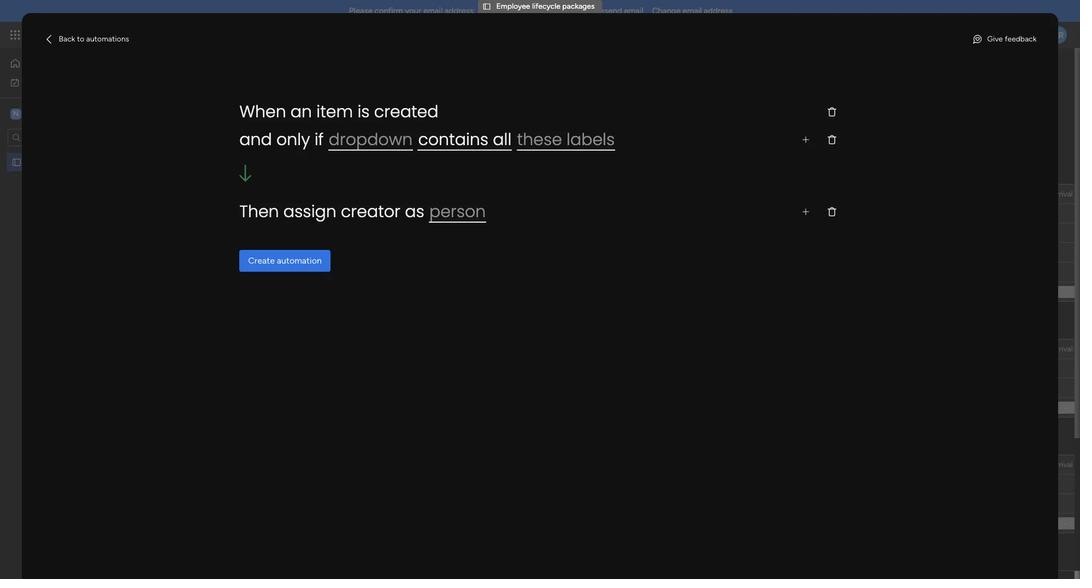 Task type: locate. For each thing, give the bounding box(es) containing it.
home image
[[10, 58, 21, 69]]

when an item is created
[[240, 100, 439, 124]]

2 vertical spatial ideal
[[1033, 460, 1050, 470]]

person
[[429, 200, 486, 224]]

3 ideal from the top
[[1033, 460, 1050, 470]]

monday work management
[[49, 28, 170, 41]]

arrival
[[1052, 189, 1073, 199], [1052, 345, 1073, 354], [1052, 460, 1073, 470]]

sort
[[474, 131, 488, 141]]

1 arrival from the top
[[1052, 189, 1073, 199]]

employee lifecycle packages
[[496, 2, 595, 11]]

n
[[13, 109, 19, 118]]

search everything image
[[987, 30, 998, 40]]

resend
[[595, 6, 622, 16]]

automations
[[86, 34, 129, 44]]

ideal for 3rd ideal arrival da field from the bottom of the page
[[1033, 189, 1050, 199]]

give feedback button
[[968, 31, 1041, 48]]

all
[[493, 128, 512, 152]]

2 vertical spatial ideal arrival da
[[1033, 460, 1080, 470]]

change email address link
[[652, 6, 733, 16]]

baby
[[468, 209, 485, 219]]

packages
[[562, 2, 595, 11]]

2 vertical spatial arrival
[[1052, 460, 1073, 470]]

2 ideal from the top
[[1033, 345, 1050, 354]]

these labels
[[517, 128, 615, 152]]

list box
[[0, 151, 139, 319]]

1 vertical spatial da
[[1075, 345, 1080, 354]]

1 ideal from the top
[[1033, 189, 1050, 199]]

chart button
[[243, 98, 278, 116]]

Search field
[[312, 128, 345, 144]]

da
[[1075, 189, 1080, 199], [1075, 345, 1080, 354], [1075, 460, 1080, 470]]

ideal for 2nd ideal arrival da field
[[1033, 345, 1050, 354]]

automation
[[277, 256, 322, 266]]

hide button
[[498, 127, 538, 145]]

and
[[240, 128, 272, 152]]

and only if dropdown
[[240, 128, 413, 152]]

employee
[[496, 2, 530, 11]]

ai assistant
[[248, 131, 289, 140]]

email for change email address
[[683, 6, 702, 16]]

2 email from the left
[[624, 6, 644, 16]]

email right resend
[[624, 6, 644, 16]]

1 vertical spatial ideal arrival da
[[1033, 345, 1080, 354]]

address
[[704, 6, 733, 16]]

create
[[248, 256, 275, 266]]

0 vertical spatial da
[[1075, 189, 1080, 199]]

ideal
[[1033, 189, 1050, 199], [1033, 345, 1050, 354], [1033, 460, 1050, 470]]

0 vertical spatial ideal arrival da field
[[1031, 188, 1080, 200]]

1 vertical spatial ideal
[[1033, 345, 1050, 354]]

then assign creator as person
[[240, 200, 486, 224]]

work
[[88, 28, 108, 41]]

3 email from the left
[[683, 6, 702, 16]]

ideal arrival da
[[1033, 189, 1080, 199], [1033, 345, 1080, 354], [1033, 460, 1080, 470]]

1 ideal arrival da field from the top
[[1031, 188, 1080, 200]]

0 horizontal spatial email
[[423, 6, 443, 16]]

back to automations button
[[39, 31, 133, 48]]

select product image
[[10, 30, 21, 40]]

give feedback link
[[968, 31, 1041, 48]]

0 vertical spatial ideal
[[1033, 189, 1050, 199]]

2 horizontal spatial email
[[683, 6, 702, 16]]

3 ideal arrival da field from the top
[[1031, 459, 1080, 471]]

Ideal Arrival Da field
[[1031, 188, 1080, 200], [1031, 343, 1080, 355], [1031, 459, 1080, 471]]

1 da from the top
[[1075, 189, 1080, 199]]

1 vertical spatial ideal arrival da field
[[1031, 343, 1080, 355]]

add view image
[[285, 103, 289, 111]]

resend email link
[[595, 6, 644, 16]]

as
[[405, 200, 424, 224]]

option
[[0, 152, 139, 155]]

submitted
[[188, 166, 240, 180]]

1 email from the left
[[423, 6, 443, 16]]

n button
[[8, 105, 109, 123]]

ideal for third ideal arrival da field from the top
[[1033, 460, 1050, 470]]

1 horizontal spatial email
[[624, 6, 644, 16]]

hide
[[516, 131, 532, 141]]

ai assistant button
[[231, 127, 293, 145]]

0 vertical spatial arrival
[[1052, 189, 1073, 199]]

2 vertical spatial ideal arrival da field
[[1031, 459, 1080, 471]]

email
[[423, 6, 443, 16], [624, 6, 644, 16], [683, 6, 702, 16]]

lifecycle
[[532, 2, 561, 11]]

email right your
[[423, 6, 443, 16]]

to
[[77, 34, 84, 44]]

resend email
[[595, 6, 644, 16]]

email right change
[[683, 6, 702, 16]]

my work image
[[10, 77, 20, 87]]

chart
[[251, 102, 270, 111]]

1 vertical spatial arrival
[[1052, 345, 1073, 354]]

0 vertical spatial ideal arrival da
[[1033, 189, 1080, 199]]

2 vertical spatial da
[[1075, 460, 1080, 470]]

only
[[277, 128, 310, 152]]

2 arrival from the top
[[1052, 345, 1073, 354]]

create automation
[[248, 256, 322, 266]]

help image
[[1011, 30, 1022, 40]]

v2 search image
[[304, 130, 312, 142]]



Task type: vqa. For each thing, say whether or not it's contained in the screenshot.
the assign
yes



Task type: describe. For each thing, give the bounding box(es) containing it.
create automation button
[[240, 251, 331, 272]]

3 ideal arrival da from the top
[[1033, 460, 1080, 470]]

sort button
[[456, 127, 495, 145]]

then
[[240, 200, 279, 224]]

arrow down image
[[440, 130, 453, 143]]

these
[[517, 128, 562, 152]]

change email address
[[652, 6, 733, 16]]

created
[[374, 100, 439, 124]]

2 da from the top
[[1075, 345, 1080, 354]]

public board image
[[11, 157, 22, 167]]

monday
[[49, 28, 86, 41]]

is
[[358, 100, 370, 124]]

contains all
[[418, 128, 512, 152]]

2 ideal arrival da field from the top
[[1031, 343, 1080, 355]]

filter
[[419, 131, 436, 141]]

an
[[291, 100, 312, 124]]

email for resend email
[[624, 6, 644, 16]]

address:
[[445, 6, 476, 16]]

ai logo image
[[235, 132, 244, 140]]

greg robinson image
[[1050, 26, 1067, 44]]

assign
[[283, 200, 336, 224]]

management
[[110, 28, 170, 41]]

1 ideal arrival da from the top
[[1033, 189, 1080, 199]]

dropdown
[[329, 128, 413, 152]]

assistant
[[257, 131, 289, 140]]

your
[[405, 6, 421, 16]]

when
[[240, 100, 286, 124]]

feedback
[[1005, 34, 1037, 44]]

back
[[59, 34, 75, 44]]

if
[[315, 128, 324, 152]]

person button
[[351, 127, 398, 145]]

give feedback
[[987, 34, 1037, 44]]

creator
[[341, 200, 401, 224]]

filter button
[[401, 127, 453, 145]]

Submitted field
[[185, 166, 243, 180]]

Search in workspace field
[[23, 131, 91, 144]]

give
[[987, 34, 1003, 44]]

person
[[368, 131, 391, 141]]

3 da from the top
[[1075, 460, 1080, 470]]

labels
[[567, 128, 615, 152]]

please
[[349, 6, 373, 16]]

item
[[317, 100, 353, 124]]

change
[[652, 6, 681, 16]]

ai
[[248, 131, 256, 140]]

workspace image
[[10, 108, 21, 120]]

please confirm your email address: robinsongreg175@gmail.com
[[349, 6, 584, 16]]

contains
[[418, 128, 489, 152]]

confirm
[[375, 6, 403, 16]]

robinsongreg175@gmail.com
[[478, 6, 584, 16]]

2 ideal arrival da from the top
[[1033, 345, 1080, 354]]

3 arrival from the top
[[1052, 460, 1073, 470]]

back to automations
[[59, 34, 129, 44]]



